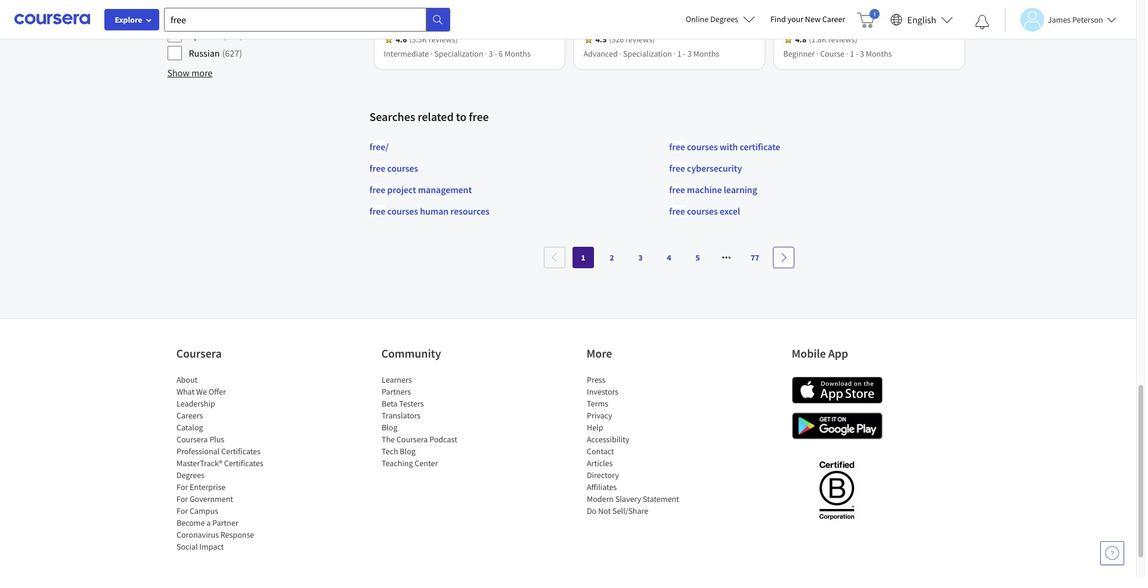 Task type: locate. For each thing, give the bounding box(es) containing it.
1 reviews) from the left
[[429, 34, 458, 45]]

careers
[[176, 410, 203, 421]]

we
[[196, 386, 207, 397]]

2 vertical spatial for
[[176, 506, 188, 517]]

courses
[[687, 141, 718, 153], [387, 162, 418, 174], [387, 205, 418, 217], [687, 205, 718, 217]]

specialization for 4.6 (5.5k reviews)
[[435, 48, 484, 59]]

for up become
[[176, 506, 188, 517]]

coursera for learners partners beta testers translators blog the coursera podcast tech blog teaching center
[[396, 434, 428, 445]]

courses up project
[[387, 162, 418, 174]]

( up 627
[[223, 29, 226, 41]]

coursera inside learners partners beta testers translators blog the coursera podcast tech blog teaching center
[[396, 434, 428, 445]]

free courses with certificate
[[669, 141, 781, 153]]

0 horizontal spatial specialization
[[435, 48, 484, 59]]

degrees down mastertrack®
[[176, 470, 204, 481]]

2 specialization from the left
[[623, 48, 672, 59]]

) for russian ( 627 )
[[239, 47, 242, 59]]

2 horizontal spatial 1
[[850, 48, 854, 59]]

leadership link
[[176, 398, 215, 409]]

list for coursera
[[176, 374, 278, 553]]

months down 'shopping cart: 1 item' image
[[866, 48, 892, 59]]

1 for course
[[850, 48, 854, 59]]

courses down project
[[387, 205, 418, 217]]

(5.5k
[[409, 34, 427, 45]]

go to next page image
[[779, 253, 789, 262]]

list containing press
[[587, 374, 688, 517]]

english button
[[886, 0, 958, 39]]

beginner · course · 1 - 3 months
[[784, 48, 892, 59]]

community
[[382, 346, 441, 361]]

directory
[[587, 470, 619, 481]]

- for 4.5 (526 reviews)
[[684, 48, 686, 59]]

spanish ( 651 )
[[189, 29, 243, 41]]

get it on google play image
[[792, 413, 883, 440]]

( for 651
[[223, 29, 226, 41]]

free
[[469, 109, 489, 124], [370, 141, 386, 153], [669, 141, 685, 153], [370, 162, 386, 174], [669, 162, 685, 174], [370, 184, 386, 196], [669, 184, 685, 196], [370, 205, 386, 217], [669, 205, 685, 217]]

0 horizontal spatial months
[[505, 48, 531, 59]]

coursera up tech blog 'link'
[[396, 434, 428, 445]]

1 vertical spatial degrees
[[176, 470, 204, 481]]

statement
[[643, 494, 679, 505]]

list for more
[[587, 374, 688, 517]]

)
[[240, 29, 243, 41], [239, 47, 242, 59]]

1 down online degrees popup button
[[678, 48, 682, 59]]

3 for from the top
[[176, 506, 188, 517]]

2 list from the left
[[382, 374, 483, 469]]

blog up teaching center link
[[400, 446, 415, 457]]

1 horizontal spatial list
[[382, 374, 483, 469]]

2 horizontal spatial list
[[587, 374, 688, 517]]

- right course
[[856, 48, 859, 59]]

contact link
[[587, 446, 614, 457]]

0 horizontal spatial 1
[[581, 252, 586, 263]]

for down degrees link
[[176, 482, 188, 493]]

free right to
[[469, 109, 489, 124]]

intermediate · specialization · 3 - 6 months
[[384, 48, 531, 59]]

1 specialization from the left
[[435, 48, 484, 59]]

2 horizontal spatial months
[[866, 48, 892, 59]]

) up russian ( 627 )
[[240, 29, 243, 41]]

learners
[[382, 375, 412, 385]]

0 horizontal spatial list
[[176, 374, 278, 553]]

free machine learning
[[669, 184, 758, 196]]

courses up free cybersecurity
[[687, 141, 718, 153]]

terms
[[587, 398, 608, 409]]

1 horizontal spatial -
[[684, 48, 686, 59]]

reviews) up intermediate · specialization · 3 - 6 months
[[429, 34, 458, 45]]

3 right course
[[860, 48, 865, 59]]

2 reviews) from the left
[[626, 34, 655, 45]]

human
[[420, 205, 449, 217]]

0 vertical spatial degrees
[[711, 14, 739, 24]]

teaching
[[382, 458, 413, 469]]

0 horizontal spatial reviews)
[[429, 34, 458, 45]]

0 horizontal spatial degrees
[[176, 470, 204, 481]]

list
[[176, 374, 278, 553], [382, 374, 483, 469], [587, 374, 688, 517]]

show more
[[167, 67, 213, 79]]

3 list from the left
[[587, 374, 688, 517]]

- for 4.8 (1.8k reviews)
[[856, 48, 859, 59]]

2
[[610, 252, 614, 263]]

None search field
[[164, 7, 450, 31]]

What do you want to learn? text field
[[164, 7, 427, 31]]

reviews)
[[429, 34, 458, 45], [626, 34, 655, 45], [829, 34, 858, 45]]

months right 6
[[505, 48, 531, 59]]

1 horizontal spatial reviews)
[[626, 34, 655, 45]]

free for free machine learning
[[669, 184, 685, 196]]

1 months from the left
[[505, 48, 531, 59]]

free left project
[[370, 184, 386, 196]]

terms link
[[587, 398, 608, 409]]

beginner
[[784, 48, 815, 59]]

3 right 2 button
[[639, 252, 643, 263]]

6 · from the left
[[847, 48, 849, 59]]

2 - from the left
[[684, 48, 686, 59]]

0 vertical spatial blog
[[382, 422, 397, 433]]

certificates up mastertrack® certificates link
[[221, 446, 260, 457]]

free for free project management
[[370, 184, 386, 196]]

1 - from the left
[[495, 48, 497, 59]]

mobile app
[[792, 346, 849, 361]]

accessibility link
[[587, 434, 629, 445]]

list containing learners
[[382, 374, 483, 469]]

partners link
[[382, 386, 411, 397]]

1 horizontal spatial 1
[[678, 48, 682, 59]]

free up the free courses
[[370, 141, 386, 153]]

certificates down "professional certificates" link
[[224, 458, 263, 469]]

courses for free courses excel
[[687, 205, 718, 217]]

explore
[[115, 14, 142, 25]]

3 button
[[630, 247, 652, 268]]

(1.8k
[[809, 34, 827, 45]]

free left machine
[[669, 184, 685, 196]]

courses down machine
[[687, 205, 718, 217]]

learning
[[724, 184, 758, 196]]

find your new career link
[[765, 12, 852, 27]]

specialization down 4.5 (526 reviews)
[[623, 48, 672, 59]]

specialization down 4.6 (5.5k reviews)
[[435, 48, 484, 59]]

3 reviews) from the left
[[829, 34, 858, 45]]

1 horizontal spatial degrees
[[711, 14, 739, 24]]

4 · from the left
[[674, 48, 676, 59]]

blog up the
[[382, 422, 397, 433]]

1 horizontal spatial specialization
[[623, 48, 672, 59]]

investors link
[[587, 386, 619, 397]]

privacy
[[587, 410, 612, 421]]

1 horizontal spatial blog
[[400, 446, 415, 457]]

3 months from the left
[[866, 48, 892, 59]]

resources
[[451, 205, 490, 217]]

0 vertical spatial certificates
[[221, 446, 260, 457]]

catalog link
[[176, 422, 203, 433]]

specialization for 4.5 (526 reviews)
[[623, 48, 672, 59]]

- left 6
[[495, 48, 497, 59]]

help link
[[587, 422, 603, 433]]

months down 'online degrees'
[[694, 48, 720, 59]]

degrees link
[[176, 470, 204, 481]]

advanced · specialization · 1 - 3 months
[[584, 48, 720, 59]]

contact
[[587, 446, 614, 457]]

coursera image
[[14, 10, 90, 29]]

1 horizontal spatial months
[[694, 48, 720, 59]]

privacy link
[[587, 410, 612, 421]]

coursera up 'about' link
[[176, 346, 222, 361]]

4
[[667, 252, 672, 263]]

degrees right online
[[711, 14, 739, 24]]

degrees inside about what we offer leadership careers catalog coursera plus professional certificates mastertrack® certificates degrees for enterprise for government for campus become a partner coronavirus response social impact
[[176, 470, 204, 481]]

for government link
[[176, 494, 233, 505]]

1 vertical spatial blog
[[400, 446, 415, 457]]

) down 651
[[239, 47, 242, 59]]

about what we offer leadership careers catalog coursera plus professional certificates mastertrack® certificates degrees for enterprise for government for campus become a partner coronavirus response social impact
[[176, 375, 263, 552]]

find
[[771, 14, 786, 24]]

1 right course
[[850, 48, 854, 59]]

2 horizontal spatial reviews)
[[829, 34, 858, 45]]

james
[[1048, 14, 1071, 25]]

1 list from the left
[[176, 374, 278, 553]]

list containing about
[[176, 374, 278, 553]]

reviews) up beginner · course · 1 - 3 months
[[829, 34, 858, 45]]

1 vertical spatial certificates
[[224, 458, 263, 469]]

free left cybersecurity
[[669, 162, 685, 174]]

5
[[696, 252, 700, 263]]

blog link
[[382, 422, 397, 433]]

- down online
[[684, 48, 686, 59]]

for up for campus link
[[176, 494, 188, 505]]

translators link
[[382, 410, 420, 421]]

coronavirus response link
[[176, 530, 254, 540]]

2 button
[[601, 247, 623, 268]]

( for 627
[[222, 47, 225, 59]]

press
[[587, 375, 605, 385]]

what we offer link
[[176, 386, 226, 397]]

affiliates
[[587, 482, 617, 493]]

the coursera podcast link
[[382, 434, 457, 445]]

0 vertical spatial (
[[223, 29, 226, 41]]

reviews) up advanced · specialization · 1 - 3 months
[[626, 34, 655, 45]]

months for advanced · specialization · 1 - 3 months
[[694, 48, 720, 59]]

6
[[499, 48, 503, 59]]

free down the free courses
[[370, 205, 386, 217]]

0 vertical spatial )
[[240, 29, 243, 41]]

free up free cybersecurity
[[669, 141, 685, 153]]

2 months from the left
[[694, 48, 720, 59]]

1 left 2
[[581, 252, 586, 263]]

0 vertical spatial for
[[176, 482, 188, 493]]

coursera
[[176, 346, 222, 361], [176, 434, 208, 445], [396, 434, 428, 445]]

partner
[[212, 518, 238, 528]]

free courses
[[370, 162, 418, 174]]

2 horizontal spatial -
[[856, 48, 859, 59]]

1 vertical spatial )
[[239, 47, 242, 59]]

3 - from the left
[[856, 48, 859, 59]]

( right the russian on the left top of page
[[222, 47, 225, 59]]

1 vertical spatial for
[[176, 494, 188, 505]]

for enterprise link
[[176, 482, 225, 493]]

certificates
[[221, 446, 260, 457], [224, 458, 263, 469]]

free down free machine learning at the right
[[669, 205, 685, 217]]

4.5 (526 reviews)
[[596, 34, 655, 45]]

learners partners beta testers translators blog the coursera podcast tech blog teaching center
[[382, 375, 457, 469]]

coursera inside about what we offer leadership careers catalog coursera plus professional certificates mastertrack® certificates degrees for enterprise for government for campus become a partner coronavirus response social impact
[[176, 434, 208, 445]]

0 horizontal spatial -
[[495, 48, 497, 59]]

logo of certified b corporation image
[[813, 454, 862, 526]]

show notifications image
[[976, 15, 990, 29]]

3 left 6
[[489, 48, 493, 59]]

free down free /
[[370, 162, 386, 174]]

press investors terms privacy help accessibility contact articles directory affiliates modern slavery statement do not sell/share
[[587, 375, 679, 517]]

coursera down catalog 'link'
[[176, 434, 208, 445]]

1 vertical spatial (
[[222, 47, 225, 59]]



Task type: vqa. For each thing, say whether or not it's contained in the screenshot.


Task type: describe. For each thing, give the bounding box(es) containing it.
become
[[176, 518, 205, 528]]

more
[[587, 346, 612, 361]]

2 · from the left
[[485, 48, 487, 59]]

english
[[908, 13, 937, 25]]

(526
[[609, 34, 624, 45]]

2 for from the top
[[176, 494, 188, 505]]

translators
[[382, 410, 420, 421]]

partners
[[382, 386, 411, 397]]

free for free courses human resources
[[370, 205, 386, 217]]

russian
[[189, 47, 220, 59]]

machine
[[687, 184, 722, 196]]

explore button
[[104, 9, 159, 30]]

offer
[[208, 386, 226, 397]]

free project management
[[370, 184, 472, 196]]

tech
[[382, 446, 398, 457]]

catalog
[[176, 422, 203, 433]]

intermediate
[[384, 48, 429, 59]]

1 button
[[573, 247, 594, 268]]

degrees inside popup button
[[711, 14, 739, 24]]

modern
[[587, 494, 614, 505]]

reviews) for (1.8k reviews)
[[829, 34, 858, 45]]

government
[[189, 494, 233, 505]]

reviews) for (526 reviews)
[[626, 34, 655, 45]]

- for 4.6 (5.5k reviews)
[[495, 48, 497, 59]]

campus
[[189, 506, 218, 517]]

professional certificates link
[[176, 446, 260, 457]]

free for free /
[[370, 141, 386, 153]]

4.6
[[396, 34, 407, 45]]

3 inside button
[[639, 252, 643, 263]]

james peterson
[[1048, 14, 1104, 25]]

1 inside button
[[581, 252, 586, 263]]

searches related to free
[[370, 109, 489, 124]]

management
[[418, 184, 472, 196]]

james peterson button
[[1005, 7, 1117, 31]]

new
[[805, 14, 821, 24]]

reviews) for (5.5k reviews)
[[429, 34, 458, 45]]

4.8
[[796, 34, 807, 45]]

1 · from the left
[[431, 48, 433, 59]]

651
[[226, 29, 240, 41]]

find your new career
[[771, 14, 846, 24]]

courses for free courses with certificate
[[687, 141, 718, 153]]

project
[[387, 184, 416, 196]]

months for intermediate · specialization · 3 - 6 months
[[505, 48, 531, 59]]

help center image
[[1106, 547, 1120, 561]]

enterprise
[[189, 482, 225, 493]]

response
[[220, 530, 254, 540]]

searches
[[370, 109, 415, 124]]

4.8 (1.8k reviews)
[[796, 34, 858, 45]]

1 for specialization
[[678, 48, 682, 59]]

5 · from the left
[[817, 48, 819, 59]]

online degrees button
[[676, 6, 765, 32]]

cybersecurity
[[687, 162, 742, 174]]

for campus link
[[176, 506, 218, 517]]

not
[[598, 506, 611, 517]]

podcast
[[429, 434, 457, 445]]

more
[[192, 67, 213, 79]]

4.6 (5.5k reviews)
[[396, 34, 458, 45]]

modern slavery statement link
[[587, 494, 679, 505]]

do not sell/share link
[[587, 506, 648, 517]]

social
[[176, 542, 198, 552]]

3 down online
[[688, 48, 692, 59]]

directory link
[[587, 470, 619, 481]]

4.5
[[596, 34, 607, 45]]

list for community
[[382, 374, 483, 469]]

a
[[206, 518, 210, 528]]

free /
[[370, 141, 389, 153]]

coursera plus link
[[176, 434, 224, 445]]

courses for free courses human resources
[[387, 205, 418, 217]]

free for free courses excel
[[669, 205, 685, 217]]

download on the app store image
[[792, 377, 883, 404]]

free for free courses
[[370, 162, 386, 174]]

professional
[[176, 446, 219, 457]]

free cybersecurity
[[669, 162, 742, 174]]

3 · from the left
[[620, 48, 622, 59]]

0 horizontal spatial blog
[[382, 422, 397, 433]]

advanced
[[584, 48, 618, 59]]

related
[[418, 109, 454, 124]]

learners link
[[382, 375, 412, 385]]

free for free courses with certificate
[[669, 141, 685, 153]]

shopping cart: 1 item image
[[858, 9, 880, 28]]

certificate
[[740, 141, 781, 153]]

course
[[821, 48, 845, 59]]

online
[[686, 14, 709, 24]]

months for beginner · course · 1 - 3 months
[[866, 48, 892, 59]]

peterson
[[1073, 14, 1104, 25]]

plus
[[209, 434, 224, 445]]

coronavirus
[[176, 530, 219, 540]]

become a partner link
[[176, 518, 238, 528]]

what
[[176, 386, 194, 397]]

77 button
[[745, 247, 766, 268]]

articles link
[[587, 458, 613, 469]]

online degrees
[[686, 14, 739, 24]]

accessibility
[[587, 434, 629, 445]]

1 for from the top
[[176, 482, 188, 493]]

spanish
[[189, 29, 221, 41]]

mastertrack® certificates link
[[176, 458, 263, 469]]

) for spanish ( 651 )
[[240, 29, 243, 41]]

courses for free courses
[[387, 162, 418, 174]]

app
[[829, 346, 849, 361]]

coursera for about what we offer leadership careers catalog coursera plus professional certificates mastertrack® certificates degrees for enterprise for government for campus become a partner coronavirus response social impact
[[176, 434, 208, 445]]

about link
[[176, 375, 197, 385]]

career
[[823, 14, 846, 24]]

sell/share
[[612, 506, 648, 517]]

excel
[[720, 205, 740, 217]]

beta
[[382, 398, 397, 409]]

hidden pages image
[[722, 253, 731, 262]]

free for free cybersecurity
[[669, 162, 685, 174]]

the
[[382, 434, 395, 445]]

/
[[386, 141, 389, 153]]

testers
[[399, 398, 424, 409]]



